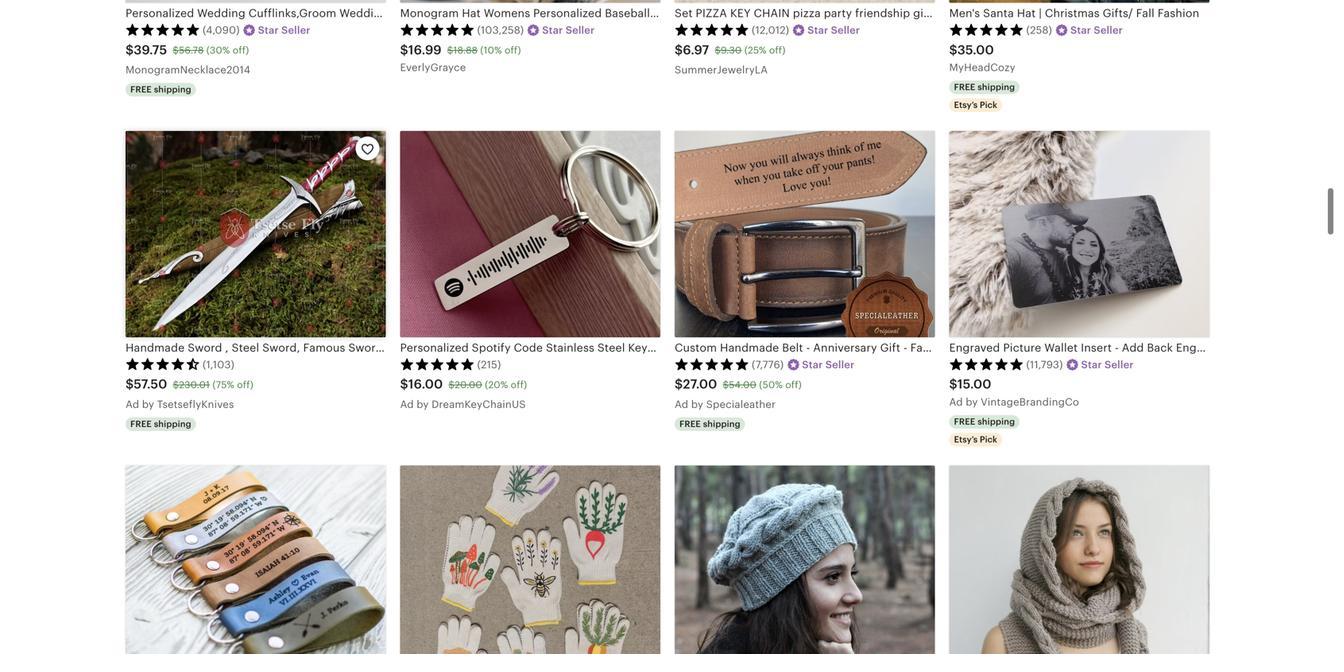 Task type: describe. For each thing, give the bounding box(es) containing it.
off) for 39.75
[[233, 45, 249, 56]]

seller for 16.99
[[566, 24, 595, 36]]

a for 57.50
[[126, 399, 133, 411]]

men's santa hat | christmas gifts/ fall fashion
[[949, 7, 1200, 20]]

(103,258)
[[477, 24, 524, 36]]

$ 6.97 $ 9.30 (25% off)
[[675, 43, 786, 57]]

5 out of 5 stars image for 39.75
[[126, 23, 200, 36]]

tsetseflyknives
[[157, 399, 234, 411]]

free for 39.75
[[130, 85, 152, 95]]

free shipping for 27.00
[[680, 420, 741, 430]]

gifts/
[[1103, 7, 1133, 20]]

specialeather
[[706, 399, 776, 411]]

seller for 39.75
[[281, 24, 310, 36]]

off) for 6.97
[[769, 45, 786, 56]]

$ 16.99 $ 18.88 (10% off) everlygrayce
[[400, 43, 521, 73]]

christmas
[[1045, 7, 1100, 20]]

56.78
[[179, 45, 204, 56]]

fashion
[[1158, 7, 1200, 20]]

star seller for 27.00
[[802, 359, 855, 371]]

seller for 6.97
[[831, 24, 860, 36]]

personalized wedding cufflinks,groom wedding cufflinks,date and initials cufflinks,engraved cufflinks,elegant monogrammed cufflinks image
[[126, 0, 386, 3]]

4.5 out of 5 stars image
[[126, 358, 200, 371]]

5 out of 5 stars image for 27.00
[[675, 358, 749, 371]]

18.88
[[453, 45, 478, 56]]

star for 27.00
[[802, 359, 823, 371]]

free for 57.50
[[130, 420, 152, 430]]

$ 16.00 $ 20.00 (20% off)
[[400, 378, 527, 392]]

a d b y tsetseflyknives
[[126, 399, 234, 411]]

personalized
[[533, 7, 602, 20]]

d for 16.00
[[407, 399, 414, 411]]

6.97
[[683, 43, 709, 57]]

$ inside $ 16.00 $ 20.00 (20% off)
[[449, 380, 455, 391]]

(20%
[[485, 380, 508, 391]]

personalized spotify code stainless steel keychain - custom music in your pocket keychain - christmas gift image
[[400, 131, 660, 338]]

star seller down gifts/
[[1071, 24, 1123, 36]]

2 hat from the left
[[1017, 7, 1036, 20]]

shipping for 39.75
[[154, 85, 191, 95]]

pick for 15.00
[[980, 435, 997, 445]]

5 out of 5 stars image for 6.97
[[675, 23, 749, 36]]

d inside $ 15.00 a d b y vintagebrandingco
[[956, 396, 963, 408]]

star seller for 16.99
[[542, 24, 595, 36]]

men's
[[949, 7, 980, 20]]

off) for 57.50
[[237, 380, 253, 391]]

star for 16.99
[[542, 24, 563, 36]]

star seller for 39.75
[[258, 24, 310, 36]]

(215)
[[477, 359, 501, 371]]

star seller for 6.97
[[808, 24, 860, 36]]

a for 16.00
[[400, 399, 407, 411]]

d2
[[678, 7, 693, 20]]

(7,776)
[[752, 359, 784, 371]]

d for 27.00
[[682, 399, 688, 411]]

star for 39.75
[[258, 24, 279, 36]]

(11,793)
[[1026, 359, 1063, 371]]

$ 35.00 myheadcozy
[[949, 43, 1016, 73]]

(4,090)
[[203, 24, 240, 36]]

womens
[[484, 7, 530, 20]]

5 out of 5 stars image up the 15.00
[[949, 358, 1024, 371]]

5 out of 5 stars image for 16.00
[[400, 358, 475, 371]]

a inside $ 15.00 a d b y vintagebrandingco
[[949, 396, 957, 408]]

star down the men's santa hat | christmas gifts/ fall fashion
[[1071, 24, 1091, 36]]

(30%
[[206, 45, 230, 56]]

b for 27.00
[[691, 399, 698, 411]]

(75%
[[213, 380, 234, 391]]

(10%
[[480, 45, 502, 56]]

$ 39.75 $ 56.78 (30% off)
[[126, 43, 249, 57]]

shipping for 57.50
[[154, 420, 191, 430]]

monogram
[[400, 7, 459, 20]]

etsy's for 15.00
[[954, 435, 978, 445]]

pick for 35.00
[[980, 100, 997, 110]]

$ inside $ 35.00 myheadcozy
[[949, 43, 958, 57]]

etsy's for 35.00
[[954, 100, 978, 110]]

y for 16.00
[[423, 399, 429, 411]]

$ inside $ 27.00 $ 54.00 (50% off)
[[723, 380, 729, 391]]

y for 57.50
[[149, 399, 154, 411]]

d for 57.50
[[133, 399, 139, 411]]

|
[[1039, 7, 1042, 20]]

handmade  sword , steel sword, famous sword, movie sting sword -costume armor best gift for him, groomsmen gift, viking dagger, father's day image
[[126, 131, 386, 338]]

shipping down $ 15.00 a d b y vintagebrandingco on the right
[[978, 417, 1015, 427]]

(50%
[[759, 380, 783, 391]]

light brown hooded scarf, cable knit hoodie scarves, knitted long hooded scarf, trend scarf, outdoors gift, christmas gift, gift for her image
[[949, 466, 1210, 655]]

(1,103)
[[203, 359, 234, 371]]

a for 27.00
[[675, 399, 682, 411]]

$ 57.50 $ 230.01 (75% off)
[[126, 378, 253, 392]]



Task type: vqa. For each thing, say whether or not it's contained in the screenshot.
46.79 like
no



Task type: locate. For each thing, give the bounding box(es) containing it.
star seller
[[258, 24, 310, 36], [542, 24, 595, 36], [808, 24, 860, 36], [1071, 24, 1123, 36], [802, 359, 855, 371], [1081, 359, 1134, 371]]

seller for 27.00
[[826, 359, 855, 371]]

b
[[966, 396, 973, 408], [142, 399, 149, 411], [417, 399, 423, 411], [691, 399, 698, 411]]

off) for 16.00
[[511, 380, 527, 391]]

2 etsy's from the top
[[954, 435, 978, 445]]

1 vertical spatial free shipping etsy's pick
[[954, 417, 1015, 445]]

star down the personalized wedding cufflinks,groom wedding cufflinks,date and initials cufflinks,engraved cufflinks,elegant monogrammed cufflinks image
[[258, 24, 279, 36]]

5 out of 5 stars image down santa
[[949, 23, 1024, 36]]

summerjewelryla
[[675, 64, 768, 76]]

free shipping for 39.75
[[130, 85, 191, 95]]

$ inside $ 39.75 $ 56.78 (30% off)
[[173, 45, 179, 56]]

custom color womens knit hat w/ matching glove, handknit beanie, knit beret, winter accessories, womens hat, best gifts for women, best gift image
[[675, 466, 935, 655]]

pick
[[980, 100, 997, 110], [980, 435, 997, 445]]

star right (7,776)
[[802, 359, 823, 371]]

off) right (50%
[[785, 380, 802, 391]]

star right (11,793)
[[1081, 359, 1102, 371]]

y
[[972, 396, 978, 408], [149, 399, 154, 411], [423, 399, 429, 411], [698, 399, 703, 411]]

d down the 15.00
[[956, 396, 963, 408]]

hat left '|'
[[1017, 7, 1036, 20]]

personalized leather keychain, custom keychain, leather gift, unique gift, leather keyring, mens gift, coordinate keychain, wife gift, dad image
[[126, 466, 386, 655]]

15.00
[[958, 378, 992, 392]]

shipping
[[978, 82, 1015, 92], [154, 85, 191, 95], [978, 417, 1015, 427], [154, 420, 191, 430], [703, 420, 741, 430]]

monogram hat womens personalized baseball cap d2 b59 image
[[400, 0, 660, 3]]

set pizza key chain pizza party friendship gift best friend gift gifts friends friendship jewelry friendship key chain personalized jewelry image
[[675, 0, 935, 3]]

off) inside the $ 6.97 $ 9.30 (25% off)
[[769, 45, 786, 56]]

seller right (11,793)
[[1105, 359, 1134, 371]]

off) inside $ 16.99 $ 18.88 (10% off) everlygrayce
[[505, 45, 521, 56]]

5 out of 5 stars image up 27.00
[[675, 358, 749, 371]]

y down 16.00
[[423, 399, 429, 411]]

39.75
[[134, 43, 167, 57]]

pick down myheadcozy
[[980, 100, 997, 110]]

etsy's down myheadcozy
[[954, 100, 978, 110]]

y down the 15.00
[[972, 396, 978, 408]]

off)
[[233, 45, 249, 56], [505, 45, 521, 56], [769, 45, 786, 56], [237, 380, 253, 391], [511, 380, 527, 391], [785, 380, 802, 391]]

35.00
[[958, 43, 994, 57]]

free shipping etsy's pick
[[954, 82, 1015, 110], [954, 417, 1015, 445]]

engraved picture wallet insert - add back engraving too - stocking stuffers, gifts for him or her - laser engraved photo love note card image
[[949, 131, 1210, 338]]

$ 15.00 a d b y vintagebrandingco
[[949, 378, 1079, 408]]

b down 57.50 on the bottom left
[[142, 399, 149, 411]]

free down the 39.75
[[130, 85, 152, 95]]

shipping for 27.00
[[703, 420, 741, 430]]

vintagebrandingco
[[981, 396, 1079, 408]]

a down $ 16.00 $ 20.00 (20% off)
[[400, 399, 407, 411]]

free down myheadcozy
[[954, 82, 976, 92]]

b inside $ 15.00 a d b y vintagebrandingco
[[966, 396, 973, 408]]

seller down gifts/
[[1094, 24, 1123, 36]]

d down 27.00
[[682, 399, 688, 411]]

star
[[258, 24, 279, 36], [542, 24, 563, 36], [808, 24, 828, 36], [1071, 24, 1091, 36], [802, 359, 823, 371], [1081, 359, 1102, 371]]

free shipping etsy's pick for 35.00
[[954, 82, 1015, 110]]

free shipping etsy's pick for 15.00
[[954, 417, 1015, 445]]

b down the 15.00
[[966, 396, 973, 408]]

radish gardening gloves image
[[400, 466, 660, 655]]

off) right (75%
[[237, 380, 253, 391]]

monogram hat womens personalized baseball cap d2 b59
[[400, 7, 717, 20]]

dreamkeychainus
[[432, 399, 526, 411]]

off) inside $ 16.00 $ 20.00 (20% off)
[[511, 380, 527, 391]]

star seller right (7,776)
[[802, 359, 855, 371]]

b down 27.00
[[691, 399, 698, 411]]

y down 57.50 on the bottom left
[[149, 399, 154, 411]]

free down 57.50 on the bottom left
[[130, 420, 152, 430]]

1 pick from the top
[[980, 100, 997, 110]]

5 out of 5 stars image
[[126, 23, 200, 36], [400, 23, 475, 36], [675, 23, 749, 36], [949, 23, 1024, 36], [400, 358, 475, 371], [675, 358, 749, 371], [949, 358, 1024, 371]]

star seller right (11,793)
[[1081, 359, 1134, 371]]

2 free shipping etsy's pick from the top
[[954, 417, 1015, 445]]

0 vertical spatial pick
[[980, 100, 997, 110]]

free shipping etsy's pick down the 15.00
[[954, 417, 1015, 445]]

a d b y dreamkeychainus
[[400, 399, 526, 411]]

0 horizontal spatial hat
[[462, 7, 481, 20]]

1 hat from the left
[[462, 7, 481, 20]]

230.01
[[179, 380, 210, 391]]

star seller down personalized
[[542, 24, 595, 36]]

a down 4.5 out of 5 stars image
[[126, 399, 133, 411]]

y for 27.00
[[698, 399, 703, 411]]

off) right (30% at top
[[233, 45, 249, 56]]

off) right (10%
[[505, 45, 521, 56]]

a d b y specialeather
[[675, 399, 776, 411]]

5 out of 5 stars image up 16.00
[[400, 358, 475, 371]]

star down monogram hat womens personalized baseball cap d2 b59
[[542, 24, 563, 36]]

free for 27.00
[[680, 420, 701, 430]]

everlygrayce
[[400, 61, 466, 73]]

$ inside $ 15.00 a d b y vintagebrandingco
[[949, 378, 958, 392]]

shipping down a d b y specialeather
[[703, 420, 741, 430]]

b for 16.00
[[417, 399, 423, 411]]

star down set pizza key chain pizza party friendship gift best friend gift gifts friends friendship jewelry friendship key chain personalized jewelry image on the right top of page
[[808, 24, 828, 36]]

1 free shipping etsy's pick from the top
[[954, 82, 1015, 110]]

54.00
[[729, 380, 757, 391]]

monogramnecklace2014
[[126, 64, 250, 76]]

y inside $ 15.00 a d b y vintagebrandingco
[[972, 396, 978, 408]]

1 vertical spatial etsy's
[[954, 435, 978, 445]]

free
[[954, 82, 976, 92], [130, 85, 152, 95], [954, 417, 976, 427], [130, 420, 152, 430], [680, 420, 701, 430]]

free shipping for 57.50
[[130, 420, 191, 430]]

custom handmade belt - anniversary gift - father's day gift - engraved leather belt -grooms men gift- genuine leather - gift for boyfriend - image
[[675, 131, 935, 338]]

free shipping down monogramnecklace2014
[[130, 85, 191, 95]]

d down 16.00
[[407, 399, 414, 411]]

seller
[[281, 24, 310, 36], [566, 24, 595, 36], [831, 24, 860, 36], [1094, 24, 1123, 36], [826, 359, 855, 371], [1105, 359, 1134, 371]]

star seller down the personalized wedding cufflinks,groom wedding cufflinks,date and initials cufflinks,engraved cufflinks,elegant monogrammed cufflinks image
[[258, 24, 310, 36]]

(258)
[[1026, 24, 1052, 36]]

2 pick from the top
[[980, 435, 997, 445]]

off) inside $ 27.00 $ 54.00 (50% off)
[[785, 380, 802, 391]]

myheadcozy
[[949, 61, 1016, 73]]

a
[[949, 396, 957, 408], [126, 399, 133, 411], [400, 399, 407, 411], [675, 399, 682, 411]]

free shipping down the a d b y tsetseflyknives
[[130, 420, 191, 430]]

$ inside the $ 6.97 $ 9.30 (25% off)
[[715, 45, 721, 56]]

a left 'specialeather'
[[675, 399, 682, 411]]

cap
[[653, 7, 675, 20]]

men's santa hat | christmas gifts/ fall fashion image
[[949, 0, 1210, 3]]

free shipping
[[130, 85, 191, 95], [130, 420, 191, 430], [680, 420, 741, 430]]

1 horizontal spatial hat
[[1017, 7, 1036, 20]]

off) inside $ 39.75 $ 56.78 (30% off)
[[233, 45, 249, 56]]

(25%
[[744, 45, 767, 56]]

1 etsy's from the top
[[954, 100, 978, 110]]

5 out of 5 stars image up the 39.75
[[126, 23, 200, 36]]

seller down personalized
[[566, 24, 595, 36]]

$ inside $ 57.50 $ 230.01 (75% off)
[[173, 380, 179, 391]]

$
[[126, 43, 134, 57], [400, 43, 408, 57], [675, 43, 683, 57], [949, 43, 958, 57], [173, 45, 179, 56], [447, 45, 453, 56], [715, 45, 721, 56], [126, 378, 134, 392], [400, 378, 408, 392], [675, 378, 683, 392], [949, 378, 958, 392], [173, 380, 179, 391], [449, 380, 455, 391], [723, 380, 729, 391]]

1 vertical spatial pick
[[980, 435, 997, 445]]

shipping down monogramnecklace2014
[[154, 85, 191, 95]]

$ 27.00 $ 54.00 (50% off)
[[675, 378, 802, 392]]

pick down $ 15.00 a d b y vintagebrandingco on the right
[[980, 435, 997, 445]]

9.30
[[721, 45, 742, 56]]

5 out of 5 stars image down monogram
[[400, 23, 475, 36]]

free shipping down a d b y specialeather
[[680, 420, 741, 430]]

0 vertical spatial etsy's
[[954, 100, 978, 110]]

star seller down set pizza key chain pizza party friendship gift best friend gift gifts friends friendship jewelry friendship key chain personalized jewelry image on the right top of page
[[808, 24, 860, 36]]

etsy's
[[954, 100, 978, 110], [954, 435, 978, 445]]

d down 57.50 on the bottom left
[[133, 399, 139, 411]]

5 out of 5 stars image down b59
[[675, 23, 749, 36]]

off) inside $ 57.50 $ 230.01 (75% off)
[[237, 380, 253, 391]]

y down 27.00
[[698, 399, 703, 411]]

5 out of 5 stars image for 16.99
[[400, 23, 475, 36]]

seller down the personalized wedding cufflinks,groom wedding cufflinks,date and initials cufflinks,engraved cufflinks,elegant monogrammed cufflinks image
[[281, 24, 310, 36]]

shipping down myheadcozy
[[978, 82, 1015, 92]]

baseball
[[605, 7, 650, 20]]

a left vintagebrandingco
[[949, 396, 957, 408]]

hat
[[462, 7, 481, 20], [1017, 7, 1036, 20]]

fall
[[1136, 7, 1155, 20]]

shipping down the a d b y tsetseflyknives
[[154, 420, 191, 430]]

d
[[956, 396, 963, 408], [133, 399, 139, 411], [407, 399, 414, 411], [682, 399, 688, 411]]

57.50
[[134, 378, 167, 392]]

seller right (7,776)
[[826, 359, 855, 371]]

16.00
[[408, 378, 443, 392]]

star for 6.97
[[808, 24, 828, 36]]

free down a d b y specialeather
[[680, 420, 701, 430]]

etsy's down the 15.00
[[954, 435, 978, 445]]

20.00
[[455, 380, 482, 391]]

seller down set pizza key chain pizza party friendship gift best friend gift gifts friends friendship jewelry friendship key chain personalized jewelry image on the right top of page
[[831, 24, 860, 36]]

(12,012)
[[752, 24, 789, 36]]

27.00
[[683, 378, 717, 392]]

free shipping etsy's pick down myheadcozy
[[954, 82, 1015, 110]]

b59
[[696, 7, 717, 20]]

b down 16.00
[[417, 399, 423, 411]]

free down the 15.00
[[954, 417, 976, 427]]

b for 57.50
[[142, 399, 149, 411]]

16.99
[[408, 43, 442, 57]]

hat up (103,258)
[[462, 7, 481, 20]]

off) down (12,012)
[[769, 45, 786, 56]]

off) right (20%
[[511, 380, 527, 391]]

0 vertical spatial free shipping etsy's pick
[[954, 82, 1015, 110]]

santa
[[983, 7, 1014, 20]]

off) for 27.00
[[785, 380, 802, 391]]



